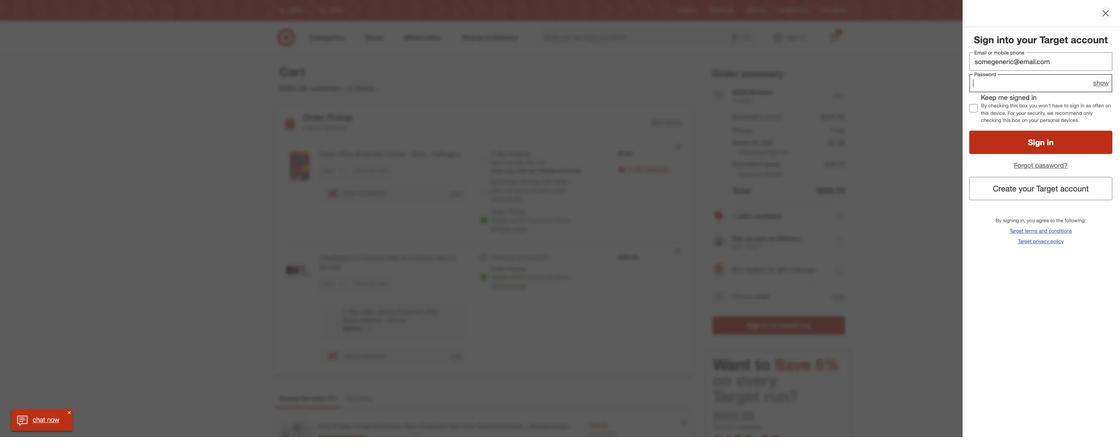 Task type: locate. For each thing, give the bounding box(es) containing it.
1 vertical spatial cart item ready to fulfill group
[[275, 244, 692, 376]]

2 save for later from the top
[[357, 281, 386, 287]]

store up shipping not available
[[513, 225, 526, 232]]

save for console
[[357, 281, 368, 287]]

personal
[[1040, 117, 1059, 123]]

1 vertical spatial later
[[377, 281, 386, 287]]

1 hours from the top
[[531, 217, 546, 224]]

1
[[628, 166, 631, 173], [732, 212, 736, 221], [330, 395, 333, 403]]

0 horizontal spatial by
[[981, 103, 987, 109]]

store down shipping not available
[[513, 282, 526, 289]]

security,
[[1027, 110, 1046, 116]]

1 vertical spatial it
[[502, 187, 506, 194]]

ready down shipping
[[491, 274, 508, 281]]

None password field
[[969, 74, 1112, 92]]

1 vertical spatial sign
[[1028, 138, 1045, 147]]

subtotal up the order pickup 2 items at pinole
[[310, 84, 340, 93]]

fee
[[779, 149, 788, 156]]

video
[[361, 309, 376, 316]]

0 horizontal spatial by
[[507, 159, 513, 166]]

set
[[450, 423, 460, 431]]

1 get from the top
[[491, 159, 501, 166]]

0 horizontal spatial sign
[[747, 322, 761, 331]]

within for 1st the change store button from the top of the page
[[510, 217, 525, 224]]

tree
[[404, 423, 416, 431]]

recommend
[[1055, 110, 1082, 116]]

1 offer available button down $5.29
[[628, 165, 669, 174]]

add a substitute down $69.00
[[343, 353, 386, 360]]

account inside button
[[1060, 184, 1089, 194]]

at
[[324, 125, 329, 132], [548, 217, 553, 224], [548, 274, 553, 281]]

1 vertical spatial pinole
[[554, 217, 570, 224]]

in left the check
[[763, 322, 769, 331]]

2 left the "year"
[[343, 309, 346, 316]]

estimated up based
[[732, 160, 762, 169]]

0 vertical spatial available
[[646, 166, 669, 173]]

cart item ready to fulfill group containing playstation 5 console marvel's spider-man 2 bundle
[[275, 244, 692, 376]]

by down the keep on the right top
[[981, 103, 987, 109]]

order down '$505.28 subtotal'
[[303, 113, 325, 122]]

$505.28 down 'cart'
[[279, 84, 307, 93]]

0 vertical spatial store pickup radio
[[480, 216, 488, 225]]

in inside button
[[1047, 138, 1054, 147]]

1 vertical spatial change
[[491, 282, 512, 289]]

account
[[1071, 34, 1108, 45], [1060, 184, 1089, 194]]

at up "raisin"
[[324, 125, 329, 132]]

often
[[1092, 103, 1104, 109]]

save for later button for breakfast
[[353, 164, 390, 178]]

1 offer available down $5.29
[[628, 166, 669, 173]]

change down shipping
[[491, 282, 512, 289]]

later down playstation 5 console marvel's spider-man 2 bundle
[[377, 281, 386, 287]]

2 order pickup ready within 2 hours at pinole change store from the top
[[491, 266, 570, 289]]

pickup down shipping not available
[[508, 266, 526, 273]]

affirm image
[[712, 237, 726, 250], [713, 238, 724, 246]]

within for 2nd the change store button
[[510, 274, 525, 281]]

1 vertical spatial get
[[491, 187, 501, 194]]

to up 'recommend'
[[1064, 103, 1069, 109]]

at inside the order pickup 2 items at pinole
[[324, 125, 329, 132]]

change store button up shipping
[[491, 225, 526, 233]]

as inside keep me signed in by checking this box you won't have to sign in as often on this device. for your security, we recommend only checking this box on your personal devices.
[[1086, 103, 1091, 109]]

hours for 1st the change store button from the top of the page
[[531, 217, 546, 224]]

get inside same day delivery with shipt get it as soon as 6pm today learn more
[[491, 187, 501, 194]]

0 horizontal spatial items
[[308, 125, 322, 132]]

subtotal inside $505.28 current subtotal
[[737, 424, 761, 432]]

sign for sign in to check out
[[747, 322, 761, 331]]

$10.50
[[590, 423, 607, 430]]

1 horizontal spatial items
[[355, 84, 375, 93]]

$505.28 down on every target run?
[[713, 409, 754, 424]]

add a substitute
[[343, 190, 386, 197], [343, 353, 386, 360]]

0 vertical spatial store
[[513, 225, 526, 232]]

0 vertical spatial subtotal
[[310, 84, 340, 93]]

0 horizontal spatial 1
[[330, 395, 333, 403]]

only
[[1083, 110, 1093, 116]]

pinole inside the order pickup 2 items at pinole
[[330, 125, 346, 132]]

0 vertical spatial pinole
[[330, 125, 346, 132]]

2 vertical spatial add button
[[450, 353, 461, 361]]

save for later for breakfast
[[357, 168, 386, 174]]

0 vertical spatial hours
[[531, 217, 546, 224]]

items inside $555.03 total 2 items
[[737, 97, 751, 104]]

protection
[[398, 309, 424, 316]]

save up the run?
[[775, 356, 811, 375]]

into
[[997, 34, 1014, 45]]

ready down learn
[[491, 217, 508, 224]]

2 vertical spatial sign
[[747, 322, 761, 331]]

it up learn more button
[[502, 187, 506, 194]]

1 store pickup radio from the top
[[480, 216, 488, 225]]

1 cart item ready to fulfill group from the top
[[275, 140, 692, 243]]

0 horizontal spatial offer
[[633, 166, 645, 173]]

regional
[[732, 138, 758, 147]]

1 down $5.29
[[628, 166, 631, 173]]

same
[[491, 179, 506, 186]]

1 vertical spatial add a substitute
[[343, 353, 386, 360]]

registry
[[678, 7, 696, 14]]

terms
[[1025, 228, 1038, 234]]

1 vertical spatial change store button
[[491, 282, 526, 290]]

2 link
[[825, 28, 843, 47]]

1 vertical spatial substitute
[[360, 353, 386, 360]]

in down personal
[[1047, 138, 1054, 147]]

pickup down '2 items'
[[327, 113, 353, 122]]

)
[[333, 395, 335, 403]]

order pickup ready within 2 hours at pinole change store down "not"
[[491, 266, 570, 289]]

1 add a substitute from the top
[[343, 190, 386, 197]]

order inside the order pickup 2 items at pinole
[[303, 113, 325, 122]]

0 vertical spatial add button
[[450, 190, 461, 198]]

items for $555.03 total
[[737, 97, 751, 104]]

- left wondershop™
[[524, 423, 527, 431]]

items inside the order pickup 2 items at pinole
[[308, 125, 322, 132]]

2 add a substitute from the top
[[343, 353, 386, 360]]

1 left the favorites
[[330, 395, 333, 403]]

- left the 24oz at the left top of the page
[[407, 150, 410, 159]]

none text field inside sign into your target account dialog
[[969, 52, 1112, 71]]

1 offer available button up $52/mo.
[[712, 203, 845, 230]]

1 substitute from the top
[[360, 190, 386, 197]]

2 vertical spatial available
[[526, 254, 549, 261]]

playstation
[[320, 254, 353, 262]]

0 vertical spatial substitute
[[360, 190, 386, 197]]

1 horizontal spatial sign
[[974, 34, 994, 45]]

$505.28 inside $505.28 current subtotal
[[713, 409, 754, 424]]

following:
[[1065, 218, 1086, 224]]

later left (
[[312, 395, 326, 403]]

1 vertical spatial hours
[[531, 274, 546, 281]]

2 horizontal spatial available
[[754, 212, 782, 221]]

1 vertical spatial save for later button
[[353, 278, 390, 291]]

1 it from the top
[[502, 159, 506, 166]]

pay
[[732, 235, 744, 243]]

your
[[1017, 34, 1037, 45], [1016, 110, 1026, 116], [1029, 117, 1039, 123], [1019, 184, 1034, 194]]

1 a from the top
[[355, 190, 358, 197]]

by left the sat,
[[507, 159, 513, 166]]

What can we help you find? suggestions appear below search field
[[538, 28, 746, 47]]

2 vertical spatial save
[[775, 356, 811, 375]]

save down 5
[[357, 281, 368, 287]]

1 vertical spatial items
[[737, 97, 751, 104]]

1 save for later button from the top
[[353, 164, 390, 178]]

12:00pm
[[537, 168, 557, 174]]

2 save for later button from the top
[[353, 278, 390, 291]]

$505.28 for $505.28
[[821, 113, 845, 121]]

tomorrow
[[558, 168, 581, 174]]

2 vertical spatial 1
[[330, 395, 333, 403]]

2 cart item ready to fulfill group from the top
[[275, 244, 692, 376]]

ready for 2nd the change store button
[[491, 274, 508, 281]]

2 store from the top
[[513, 282, 526, 289]]

checking
[[988, 103, 1009, 109], [981, 117, 1001, 123]]

chat now dialog
[[11, 410, 73, 432]]

$555.03 down order summary
[[732, 88, 756, 96]]

40ct plastic finial christmas tree ornament set pale teal/gold/slate - wondershop™ link
[[318, 423, 570, 432]]

add button
[[450, 190, 461, 198], [832, 292, 845, 302], [450, 353, 461, 361]]

0 vertical spatial change store button
[[491, 225, 526, 233]]

you right in,
[[1027, 218, 1035, 224]]

0 vertical spatial at
[[324, 125, 329, 132]]

to left the check
[[770, 322, 777, 331]]

0 vertical spatial save for later
[[357, 168, 386, 174]]

1 vertical spatial box
[[1012, 117, 1020, 123]]

1 offer available up low
[[732, 212, 782, 221]]

0 horizontal spatial $555.03
[[732, 88, 756, 96]]

1 order pickup ready within 2 hours at pinole change store from the top
[[491, 209, 570, 232]]

save for later down breakfast
[[357, 168, 386, 174]]

40ct plastic finial christmas tree ornament set pale teal/gold/slate - wondershop™
[[318, 423, 570, 431]]

0 vertical spatial offer
[[633, 166, 645, 173]]

box down for
[[1012, 117, 1020, 123]]

sign inside button
[[747, 322, 761, 331]]

conditions
[[1049, 228, 1072, 234]]

checking up device.
[[988, 103, 1009, 109]]

2 inside 2 year video games protection plan ($450-$499.99) - allstate
[[343, 309, 346, 316]]

5
[[355, 254, 359, 262]]

chat now button
[[11, 410, 73, 432]]

2 horizontal spatial sign
[[1028, 138, 1045, 147]]

2 horizontal spatial items
[[737, 97, 751, 104]]

pickup
[[327, 113, 353, 122], [732, 126, 752, 135], [508, 209, 526, 216], [508, 266, 526, 273]]

registry link
[[678, 7, 696, 14]]

1 horizontal spatial offer
[[738, 212, 752, 221]]

this left device.
[[981, 110, 989, 116]]

you up 'day'
[[506, 168, 514, 174]]

0 vertical spatial sign
[[974, 34, 994, 45]]

as up only
[[1086, 103, 1091, 109]]

save for later for console
[[357, 281, 386, 287]]

2 horizontal spatial $505.28
[[821, 113, 845, 121]]

1 vertical spatial within
[[510, 274, 525, 281]]

free
[[832, 126, 845, 135]]

None radio
[[480, 254, 488, 262]]

favorites link
[[340, 391, 377, 409]]

2 inside $555.03 total 2 items
[[732, 97, 735, 104]]

check
[[779, 322, 798, 331]]

$505.28 for $505.28 subtotal
[[279, 84, 307, 93]]

devices.
[[1061, 117, 1079, 123]]

0 vertical spatial ready
[[491, 217, 508, 224]]

0 vertical spatial save for later button
[[353, 164, 390, 178]]

change for 1st the change store button from the top of the page
[[491, 225, 512, 232]]

1 change from the top
[[491, 225, 512, 232]]

save down breakfast
[[357, 168, 368, 174]]

2 ready from the top
[[491, 274, 508, 281]]

1 vertical spatial order pickup ready within 2 hours at pinole change store
[[491, 266, 570, 289]]

to
[[1064, 103, 1069, 109], [1050, 218, 1055, 224], [770, 322, 777, 331], [755, 356, 770, 375]]

1 vertical spatial 1 offer available
[[732, 212, 782, 221]]

affirm
[[745, 244, 761, 251]]

0 vertical spatial by
[[981, 103, 987, 109]]

order pickup 2 items at pinole
[[303, 113, 353, 132]]

with
[[542, 179, 553, 186]]

2 hours from the top
[[531, 274, 546, 281]]

✕
[[68, 411, 71, 416]]

order
[[516, 168, 528, 174]]

later for console
[[377, 281, 386, 287]]

1 vertical spatial account
[[1060, 184, 1089, 194]]

6pm
[[537, 187, 549, 194]]

order pickup ready within 2 hours at pinole change store down more
[[491, 209, 570, 232]]

pale
[[462, 423, 475, 431]]

store
[[513, 225, 526, 232], [513, 282, 526, 289]]

$555.03 inside $555.03 total 2 items
[[732, 88, 756, 96]]

1 vertical spatial offer
[[738, 212, 752, 221]]

$555.03 down $48.75
[[817, 186, 845, 196]]

later down raisin bran breakfast cereal - 24oz - kellogg's
[[377, 168, 386, 174]]

Store pickup radio
[[480, 216, 488, 225], [480, 274, 488, 282]]

2 down stores
[[837, 30, 840, 35]]

2 change from the top
[[491, 282, 512, 289]]

your inside button
[[1019, 184, 1034, 194]]

by down nov
[[530, 168, 535, 174]]

your down security,
[[1029, 117, 1039, 123]]

2 change store button from the top
[[491, 282, 526, 290]]

to inside sign in to check out button
[[770, 322, 777, 331]]

get
[[491, 159, 501, 166], [491, 187, 501, 194]]

2 it from the top
[[502, 187, 506, 194]]

checking down device.
[[981, 117, 1001, 123]]

estimated
[[739, 149, 765, 156], [732, 160, 762, 169]]

0 vertical spatial 1 offer available
[[628, 166, 669, 173]]

none password field inside sign into your target account dialog
[[969, 74, 1112, 92]]

1 horizontal spatial 1
[[628, 166, 631, 173]]

1 horizontal spatial by
[[530, 168, 535, 174]]

2 within from the top
[[510, 274, 525, 281]]

sign inside button
[[1028, 138, 1045, 147]]

on down security,
[[1022, 117, 1027, 123]]

1 vertical spatial at
[[548, 217, 553, 224]]

hours down 6pm
[[531, 217, 546, 224]]

change up shipping
[[491, 225, 512, 232]]

-
[[407, 150, 410, 159], [428, 150, 430, 159], [383, 317, 386, 324], [524, 423, 527, 431]]

get up learn
[[491, 187, 501, 194]]

0 vertical spatial 1
[[628, 166, 631, 173]]

sign in button
[[969, 131, 1112, 154]]

0 vertical spatial box
[[1019, 103, 1028, 109]]

$555.03 for $555.03 total 2 items
[[732, 88, 756, 96]]

1 save for later from the top
[[357, 168, 386, 174]]

get up when
[[491, 159, 501, 166]]

1 vertical spatial $555.03
[[817, 186, 845, 196]]

2 store pickup radio from the top
[[480, 274, 488, 282]]

estimated bag fee
[[739, 149, 788, 156]]

within down shipping not available
[[510, 274, 525, 281]]

1 vertical spatial 1 offer available button
[[712, 203, 845, 230]]

1 vertical spatial save for later
[[357, 281, 386, 287]]

kellogg's
[[432, 150, 460, 159]]

94564
[[766, 171, 782, 178]]

current
[[713, 424, 735, 432]]

have
[[1052, 103, 1063, 109]]

1 vertical spatial a
[[355, 353, 358, 360]]

pinole
[[330, 125, 346, 132], [554, 217, 570, 224], [554, 274, 570, 281]]

total
[[732, 186, 750, 196]]

0 vertical spatial checking
[[988, 103, 1009, 109]]

None checkbox
[[969, 104, 978, 113]]

you inside keep me signed in by checking this box you won't have to sign in as often on this device. for your security, we recommend only checking this box on your personal devices.
[[1029, 103, 1037, 109]]

add
[[343, 190, 354, 197], [450, 190, 461, 197], [832, 293, 844, 301], [343, 353, 354, 360], [450, 353, 461, 360]]

2 items
[[348, 84, 375, 93]]

2 up raisin bran breakfast cereal - 24oz - kellogg's image
[[303, 125, 306, 132]]

1 store from the top
[[513, 225, 526, 232]]

0 vertical spatial it
[[502, 159, 506, 166]]

- inside 40ct plastic finial christmas tree ornament set pale teal/gold/slate - wondershop™ link
[[524, 423, 527, 431]]

0 horizontal spatial $505.28
[[279, 84, 307, 93]]

0 vertical spatial estimated
[[739, 149, 765, 156]]

2 right 'man'
[[451, 254, 455, 262]]

target
[[780, 7, 793, 14], [1040, 34, 1068, 45], [1036, 184, 1058, 194], [1010, 228, 1023, 234], [1018, 239, 1032, 245], [713, 388, 760, 407]]

at down 6pm
[[548, 217, 553, 224]]

your right into
[[1017, 34, 1037, 45]]

hours down shipping not available
[[531, 274, 546, 281]]

items)
[[766, 114, 781, 121]]

cart item ready to fulfill group containing raisin bran breakfast cereal - 24oz - kellogg's
[[275, 140, 692, 243]]

ready for 1st the change store button from the top of the page
[[491, 217, 508, 224]]

at down shipping not available
[[548, 274, 553, 281]]

$505.28 up "free"
[[821, 113, 845, 121]]

1 horizontal spatial by
[[996, 218, 1002, 224]]

0 vertical spatial within
[[510, 217, 525, 224]]

change store button
[[491, 225, 526, 233], [491, 282, 526, 290]]

get inside 2-day shipping get it by sat, nov 18 when you order by 12:00pm tomorrow
[[491, 159, 501, 166]]

offer
[[633, 166, 645, 173], [738, 212, 752, 221]]

total
[[758, 88, 772, 96]]

0 vertical spatial $555.03
[[732, 88, 756, 96]]

on left every
[[713, 372, 732, 391]]

add a substitute down breakfast
[[343, 190, 386, 197]]

subtotal right current at right
[[737, 424, 761, 432]]

save for later button down console at bottom
[[353, 278, 390, 291]]

2 get from the top
[[491, 187, 501, 194]]

1 vertical spatial 1
[[732, 212, 736, 221]]

1 vertical spatial $505.28
[[821, 113, 845, 121]]

2 vertical spatial items
[[308, 125, 322, 132]]

1 horizontal spatial available
[[646, 166, 669, 173]]

1 up pay
[[732, 212, 736, 221]]

0 vertical spatial you
[[1029, 103, 1037, 109]]

more
[[508, 195, 521, 202]]

1 ready from the top
[[491, 217, 508, 224]]

None radio
[[480, 158, 488, 166], [480, 187, 488, 196], [480, 158, 488, 166], [480, 187, 488, 196]]

this up for
[[1010, 103, 1018, 109]]

1 offer available button
[[628, 165, 669, 174], [712, 203, 845, 230]]

1 within from the top
[[510, 217, 525, 224]]

0 vertical spatial $505.28
[[279, 84, 307, 93]]

24oz
[[412, 150, 426, 159]]

0 vertical spatial get
[[491, 159, 501, 166]]

1 horizontal spatial 1 offer available
[[732, 212, 782, 221]]

2 year video games protection plan ($450-$499.99) - allstate
[[343, 309, 438, 324]]

1 vertical spatial by
[[996, 218, 1002, 224]]

for down breakfast
[[369, 168, 375, 174]]

40ct plastic finial christmas tree ornament set pale teal/gold/slate - wondershop&#8482; image
[[279, 421, 313, 438]]

0 horizontal spatial 1 offer available
[[628, 166, 669, 173]]

on
[[1105, 103, 1111, 109], [1022, 117, 1027, 123], [757, 171, 764, 178], [713, 372, 732, 391]]

in right signed
[[1031, 93, 1037, 102]]

$52/mo.
[[777, 235, 802, 243]]

1 horizontal spatial subtotal
[[737, 424, 761, 432]]

substitute down $69.00
[[360, 353, 386, 360]]

at for 2nd the change store button
[[548, 274, 553, 281]]

save for later down console at bottom
[[357, 281, 386, 287]]

None text field
[[969, 52, 1112, 71]]

estimated down regional fees
[[739, 149, 765, 156]]

cart item ready to fulfill group
[[275, 140, 692, 243], [275, 244, 692, 376]]

0 vertical spatial cart item ready to fulfill group
[[275, 140, 692, 243]]

Service plan checkbox
[[328, 318, 336, 326]]

you up security,
[[1029, 103, 1037, 109]]

sign up forgot password? link
[[1028, 138, 1045, 147]]

change store button down shipping
[[491, 282, 526, 290]]

low
[[755, 235, 766, 243]]

$5.29
[[618, 150, 632, 157]]

box down signed
[[1019, 103, 1028, 109]]

plastic
[[333, 423, 352, 431]]

1 vertical spatial store
[[513, 282, 526, 289]]

2 vertical spatial $505.28
[[713, 409, 754, 424]]



Task type: vqa. For each thing, say whether or not it's contained in the screenshot.
dishwasher to the top
no



Task type: describe. For each thing, give the bounding box(es) containing it.
device.
[[990, 110, 1006, 116]]

store for 1st the change store button from the top of the page
[[513, 225, 526, 232]]

affirm image left "with"
[[712, 237, 726, 250]]

at for 1st the change store button from the top of the page
[[548, 217, 553, 224]]

to left the
[[1050, 218, 1055, 224]]

cereal
[[386, 150, 405, 159]]

$555.03 for $555.03
[[817, 186, 845, 196]]

estimated taxes
[[732, 160, 780, 169]]

redcard
[[746, 7, 766, 14]]

regional fees
[[732, 138, 773, 147]]

raisin bran breakfast cereal - 24oz - kellogg's
[[320, 150, 460, 159]]

2 vertical spatial later
[[312, 395, 326, 403]]

order pickup ready within 2 hours at pinole change store for 1st the change store button from the top of the page
[[491, 209, 570, 232]]

day
[[508, 179, 518, 186]]

(2
[[759, 114, 764, 121]]

0 vertical spatial by
[[507, 159, 513, 166]]

finial
[[354, 423, 370, 431]]

sign in
[[1028, 138, 1054, 147]]

target inside button
[[1036, 184, 1058, 194]]

pinole for 2nd the change store button
[[554, 274, 570, 281]]

2 inside the order pickup 2 items at pinole
[[303, 125, 306, 132]]

we
[[1047, 110, 1054, 116]]

on down estimated taxes
[[757, 171, 764, 178]]

1 vertical spatial available
[[754, 212, 782, 221]]

same day delivery with shipt get it as soon as 6pm today learn more
[[491, 179, 568, 202]]

weekly ad
[[709, 7, 733, 14]]

now
[[47, 416, 59, 425]]

save for breakfast
[[357, 168, 368, 174]]

and
[[1039, 228, 1047, 234]]

for down console at bottom
[[369, 281, 375, 287]]

on right often
[[1105, 103, 1111, 109]]

2 right '$505.28 subtotal'
[[348, 84, 352, 93]]

by signing in, you agree to the following:
[[996, 218, 1086, 224]]

sign in to check out
[[747, 322, 810, 331]]

$15.00
[[600, 431, 615, 438]]

as down 'day'
[[507, 187, 513, 194]]

add a substitute for the top the add button
[[343, 190, 386, 197]]

- right the 24oz at the left top of the page
[[428, 150, 430, 159]]

add a substitute for the bottommost the add button
[[343, 353, 386, 360]]

eligible
[[745, 266, 766, 274]]

it inside 2-day shipping get it by sat, nov 18 when you order by 12:00pm tomorrow
[[502, 159, 506, 166]]

- inside 2 year video games protection plan ($450-$499.99) - allstate
[[383, 317, 386, 324]]

$1.00
[[829, 138, 845, 147]]

policy
[[1050, 239, 1064, 245]]

store pickup radio for 1st the change store button from the top of the page
[[480, 216, 488, 225]]

not eligible for gift message
[[732, 266, 816, 274]]

agree
[[1036, 218, 1049, 224]]

bundle
[[320, 264, 341, 272]]

(
[[328, 395, 330, 403]]

pickup up regional
[[732, 126, 752, 135]]

5%
[[815, 356, 839, 375]]

saved
[[280, 395, 299, 403]]

as down delivery
[[529, 187, 535, 194]]

hours for 2nd the change store button
[[531, 274, 546, 281]]

raisin bran breakfast cereal - 24oz - kellogg's link
[[320, 150, 466, 159]]

pinole for 1st the change store button from the top of the page
[[554, 217, 570, 224]]

✕ button
[[66, 410, 73, 417]]

gift
[[777, 266, 787, 274]]

order pickup ready within 2 hours at pinole change store for 2nd the change store button
[[491, 266, 570, 289]]

with
[[732, 244, 744, 251]]

2 inside playstation 5 console marvel's spider-man 2 bundle
[[451, 254, 455, 262]]

summary
[[741, 68, 784, 79]]

wondershop™
[[528, 423, 570, 431]]

$505.28 for $505.28 current subtotal
[[713, 409, 754, 424]]

40ct
[[318, 423, 331, 431]]

for right saved
[[301, 395, 310, 403]]

show
[[1093, 79, 1109, 87]]

0 vertical spatial account
[[1071, 34, 1108, 45]]

1 vertical spatial add button
[[832, 292, 845, 302]]

change for 2nd the change store button
[[491, 282, 512, 289]]

2 vertical spatial this
[[1003, 117, 1011, 123]]

to inside keep me signed in by checking this box you won't have to sign in as often on this device. for your security, we recommend only checking this box on your personal devices.
[[1064, 103, 1069, 109]]

order up $555.03 total 2 items
[[712, 68, 738, 79]]

estimated for estimated taxes
[[732, 160, 762, 169]]

it inside same day delivery with shipt get it as soon as 6pm today learn more
[[502, 187, 506, 194]]

target privacy policy link
[[1018, 238, 1064, 245]]

you inside 2-day shipping get it by sat, nov 18 when you order by 12:00pm tomorrow
[[506, 168, 514, 174]]

2 substitute from the top
[[360, 353, 386, 360]]

console
[[361, 254, 385, 262]]

0 horizontal spatial available
[[526, 254, 549, 261]]

target terms and conditions link
[[1010, 228, 1072, 235]]

18
[[539, 159, 545, 166]]

weekly ad link
[[709, 7, 733, 14]]

man
[[436, 254, 450, 262]]

pay as low as $52/mo. with affirm
[[732, 235, 802, 251]]

playstation 5 console marvel's spider-man 2 bundle
[[320, 254, 455, 272]]

sign into your target account dialog
[[963, 0, 1119, 438]]

later for breakfast
[[377, 168, 386, 174]]

1 offer available inside cart item ready to fulfill group
[[628, 166, 669, 173]]

affirm image left pay
[[713, 238, 724, 246]]

order down shipping
[[491, 266, 506, 273]]

none checkbox inside sign into your target account dialog
[[969, 104, 978, 113]]

promo
[[732, 293, 752, 301]]

$555.03 total 2 items
[[732, 88, 772, 104]]

for
[[1008, 110, 1015, 116]]

2 vertical spatial you
[[1027, 218, 1035, 224]]

learn more button
[[491, 195, 521, 203]]

teal/gold/slate
[[477, 423, 522, 431]]

pickup inside the order pickup 2 items at pinole
[[327, 113, 353, 122]]

order down learn
[[491, 209, 506, 216]]

playstation 5 console marvel&#39;s spider-man 2 bundle image
[[281, 254, 315, 287]]

estimated for estimated bag fee
[[739, 149, 765, 156]]

shipping
[[491, 254, 514, 261]]

items for order pickup
[[308, 125, 322, 132]]

save for later button for console
[[353, 278, 390, 291]]

1 inside cart item ready to fulfill group
[[628, 166, 631, 173]]

not
[[732, 266, 743, 274]]

sign for sign into your target account
[[974, 34, 994, 45]]

learn
[[491, 195, 506, 202]]

allstate
[[387, 317, 407, 324]]

message
[[789, 266, 816, 274]]

playstation 5 console marvel's spider-man 2 bundle link
[[320, 254, 466, 273]]

delivery
[[520, 179, 541, 186]]

chat now
[[33, 416, 59, 425]]

won't
[[1039, 103, 1051, 109]]

year
[[348, 309, 359, 316]]

sign
[[1070, 103, 1079, 109]]

sign into your target account
[[974, 34, 1108, 45]]

2 a from the top
[[355, 353, 358, 360]]

target inside on every target run?
[[713, 388, 760, 407]]

saved for later ( 1 )
[[280, 395, 335, 403]]

1 vertical spatial by
[[530, 168, 535, 174]]

shipt
[[555, 179, 568, 186]]

store pickup radio for 2nd the change store button
[[480, 274, 488, 282]]

forgot password? link
[[1014, 161, 1068, 170]]

signed
[[1010, 93, 1030, 102]]

2 down shipping not available
[[526, 274, 530, 281]]

as up affirm
[[746, 235, 753, 243]]

1 vertical spatial this
[[981, 110, 989, 116]]

2-day shipping get it by sat, nov 18 when you order by 12:00pm tomorrow
[[491, 150, 581, 174]]

sign for sign in
[[1028, 138, 1045, 147]]

plan
[[426, 309, 438, 316]]

pickup down more
[[508, 209, 526, 216]]

shipping
[[508, 150, 530, 157]]

search button
[[740, 28, 760, 48]]

on inside on every target run?
[[713, 372, 732, 391]]

2 down same day delivery with shipt get it as soon as 6pm today learn more at the top
[[526, 217, 530, 224]]

40ct plastic finial christmas tree ornament set pale teal/gold/slate - wondershop™ list item
[[274, 416, 692, 438]]

by inside keep me signed in by checking this box you won't have to sign in as often on this device. for your security, we recommend only checking this box on your personal devices.
[[981, 103, 987, 109]]

signing
[[1003, 218, 1019, 224]]

0 vertical spatial 1 offer available button
[[628, 165, 669, 174]]

store for 2nd the change store button
[[513, 282, 526, 289]]

the
[[1056, 218, 1063, 224]]

2 horizontal spatial 1
[[732, 212, 736, 221]]

based on 94564
[[739, 171, 782, 178]]

code
[[754, 293, 769, 301]]

in right the sign
[[1081, 103, 1084, 109]]

raisin bran breakfast cereal - 24oz - kellogg's image
[[281, 150, 315, 183]]

1 horizontal spatial 1 offer available button
[[712, 203, 845, 230]]

0 vertical spatial this
[[1010, 103, 1018, 109]]

search
[[740, 34, 760, 42]]

day
[[497, 150, 506, 157]]

every
[[736, 372, 777, 391]]

want
[[713, 356, 751, 375]]

1 change store button from the top
[[491, 225, 526, 233]]

as right low
[[768, 235, 775, 243]]

create your target account
[[993, 184, 1089, 194]]

1 vertical spatial checking
[[981, 117, 1001, 123]]

ornament
[[418, 423, 448, 431]]

in inside button
[[763, 322, 769, 331]]

privacy
[[1033, 239, 1049, 245]]

based
[[739, 171, 756, 178]]

target terms and conditions
[[1010, 228, 1072, 234]]

your right for
[[1016, 110, 1026, 116]]

sign in to check out button
[[712, 317, 845, 336]]

for left 'gift'
[[768, 266, 776, 274]]

to right want
[[755, 356, 770, 375]]

0 vertical spatial items
[[355, 84, 375, 93]]



